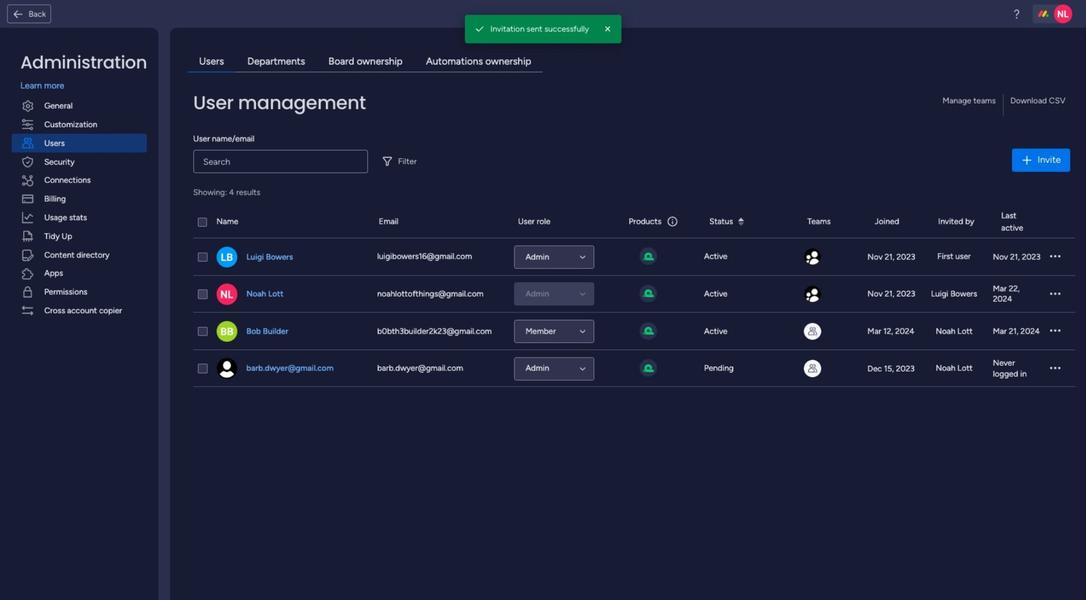 Task type: describe. For each thing, give the bounding box(es) containing it.
barb.dwyer@gmail.com image
[[217, 359, 238, 380]]

4 row from the top
[[193, 313, 1075, 351]]

add or edit team image for 3rd row's v2 ellipsis icon
[[804, 286, 821, 304]]

add or edit team image for v2 ellipsis icon associated with 4th row from the bottom
[[804, 249, 821, 266]]

back to workspace image
[[12, 8, 24, 20]]

v2 ellipsis image for 1st row from the bottom of the page
[[1050, 364, 1061, 375]]

0 vertical spatial noah lott image
[[1054, 5, 1073, 23]]

add or edit team image
[[804, 361, 821, 378]]

v2 ellipsis image for 2nd row from the bottom
[[1050, 327, 1061, 338]]

help image
[[1011, 8, 1023, 20]]



Task type: vqa. For each thing, say whether or not it's contained in the screenshot.
Show board description image
no



Task type: locate. For each thing, give the bounding box(es) containing it.
bob builder image
[[217, 322, 238, 343]]

row
[[193, 206, 1075, 239], [193, 239, 1075, 276], [193, 276, 1075, 313], [193, 313, 1075, 351], [193, 351, 1075, 388]]

noah lott image down luigi bowers image
[[217, 284, 238, 305]]

1 vertical spatial add or edit team image
[[804, 286, 821, 304]]

1 add or edit team image from the top
[[804, 249, 821, 266]]

alert
[[465, 15, 622, 43]]

row group
[[193, 239, 1075, 388]]

3 add or edit team image from the top
[[804, 323, 821, 341]]

v2 ellipsis image
[[1050, 327, 1061, 338], [1050, 364, 1061, 375]]

v2 ellipsis image for 4th row from the bottom
[[1050, 252, 1061, 263]]

1 row from the top
[[193, 206, 1075, 239]]

Search text field
[[193, 150, 368, 173]]

1 vertical spatial v2 ellipsis image
[[1050, 289, 1061, 300]]

2 v2 ellipsis image from the top
[[1050, 289, 1061, 300]]

0 vertical spatial add or edit team image
[[804, 249, 821, 266]]

2 add or edit team image from the top
[[804, 286, 821, 304]]

1 vertical spatial noah lott image
[[217, 284, 238, 305]]

v2 ellipsis image for 3rd row
[[1050, 289, 1061, 300]]

2 vertical spatial add or edit team image
[[804, 323, 821, 341]]

1 v2 ellipsis image from the top
[[1050, 252, 1061, 263]]

v2 ellipsis image
[[1050, 252, 1061, 263], [1050, 289, 1061, 300]]

noah lott image right help icon
[[1054, 5, 1073, 23]]

1 horizontal spatial noah lott image
[[1054, 5, 1073, 23]]

0 vertical spatial v2 ellipsis image
[[1050, 327, 1061, 338]]

0 vertical spatial v2 ellipsis image
[[1050, 252, 1061, 263]]

1 v2 ellipsis image from the top
[[1050, 327, 1061, 338]]

add or edit team image
[[804, 249, 821, 266], [804, 286, 821, 304], [804, 323, 821, 341]]

add or edit team image for v2 ellipsis image corresponding to 2nd row from the bottom
[[804, 323, 821, 341]]

3 row from the top
[[193, 276, 1075, 313]]

2 v2 ellipsis image from the top
[[1050, 364, 1061, 375]]

grid
[[193, 206, 1075, 589]]

2 row from the top
[[193, 239, 1075, 276]]

close image
[[602, 23, 614, 35]]

0 horizontal spatial noah lott image
[[217, 284, 238, 305]]

luigi bowers image
[[217, 247, 238, 268]]

1 vertical spatial v2 ellipsis image
[[1050, 364, 1061, 375]]

5 row from the top
[[193, 351, 1075, 388]]

noah lott image
[[1054, 5, 1073, 23], [217, 284, 238, 305]]



